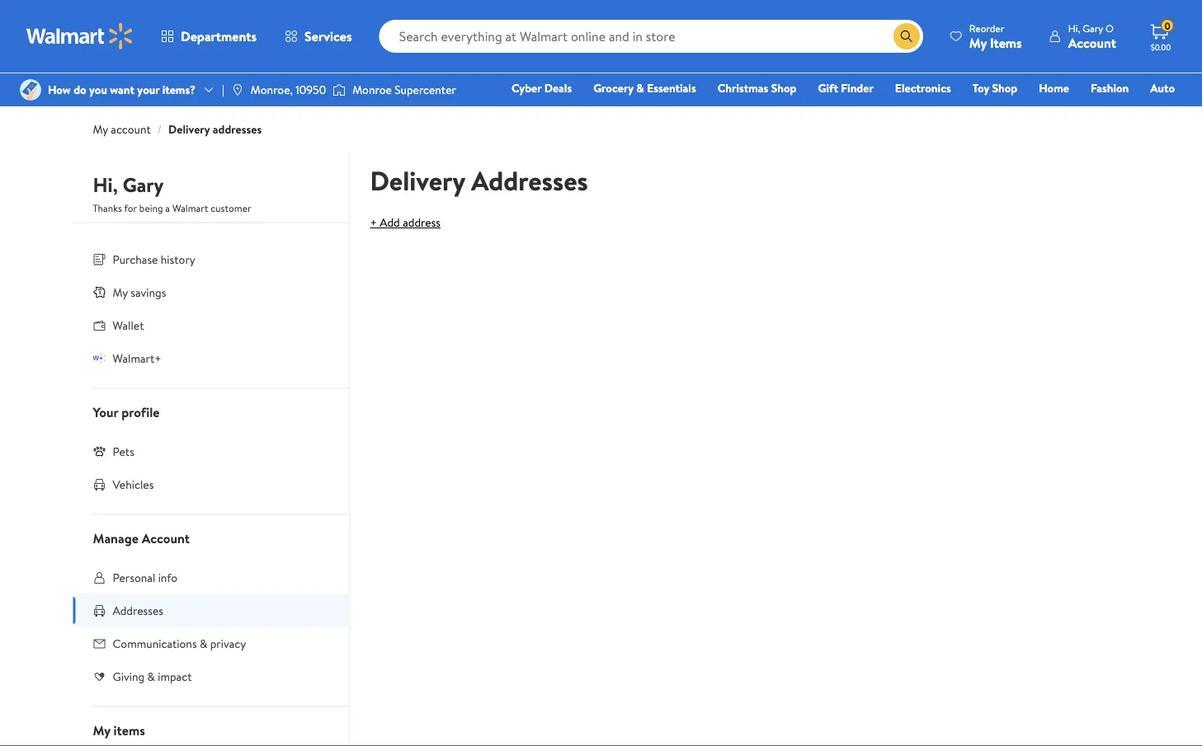 Task type: describe. For each thing, give the bounding box(es) containing it.
vehicles link
[[73, 468, 350, 501]]

profile
[[121, 403, 160, 421]]

icon image for my savings
[[93, 286, 106, 299]]

toy shop
[[973, 80, 1018, 96]]

your
[[137, 82, 160, 98]]

monroe supercenter
[[353, 82, 456, 98]]

cyber deals
[[512, 80, 572, 96]]

finder
[[841, 80, 874, 96]]

one debit
[[1049, 103, 1105, 119]]

Search search field
[[379, 20, 923, 53]]

info
[[158, 570, 178, 586]]

how
[[48, 82, 71, 98]]

supercenter
[[395, 82, 456, 98]]

10950
[[296, 82, 326, 98]]

delivery addresses
[[370, 162, 588, 199]]

delivery addresses link
[[168, 121, 262, 137]]

want
[[110, 82, 135, 98]]

my savings link
[[73, 276, 350, 309]]

my for my items
[[93, 722, 110, 740]]

fashion link
[[1084, 79, 1137, 97]]

1 vertical spatial delivery
[[370, 162, 465, 199]]

my items
[[93, 722, 145, 740]]

o
[[1106, 21, 1114, 35]]

items
[[114, 722, 145, 740]]

items?
[[162, 82, 196, 98]]

savings
[[131, 284, 166, 300]]

0 horizontal spatial account
[[142, 529, 190, 548]]

add
[[380, 215, 400, 231]]

services button
[[271, 17, 366, 56]]

+ add address
[[370, 215, 441, 231]]

registry link
[[978, 102, 1035, 120]]

communications
[[113, 636, 197, 652]]

hi, gary o account
[[1069, 21, 1117, 52]]

personal info
[[113, 570, 178, 586]]

your profile
[[93, 403, 160, 421]]

thanks
[[93, 201, 122, 215]]

0 vertical spatial account
[[1069, 33, 1117, 52]]

shop for toy shop
[[992, 80, 1018, 96]]

impact
[[158, 669, 192, 685]]

deals
[[545, 80, 572, 96]]

purchase history link
[[73, 243, 350, 276]]

giving
[[113, 669, 145, 685]]

account
[[111, 121, 151, 137]]

for
[[124, 201, 137, 215]]

my inside reorder my items
[[970, 33, 987, 52]]

one
[[1049, 103, 1074, 119]]

& for grocery
[[637, 80, 644, 96]]

home
[[1039, 80, 1070, 96]]

wallet
[[113, 317, 144, 333]]

auto
[[1151, 80, 1175, 96]]

grocery & essentials link
[[586, 79, 704, 97]]

toy
[[973, 80, 990, 96]]

reorder my items
[[970, 21, 1022, 52]]

cyber
[[512, 80, 542, 96]]

addresses
[[213, 121, 262, 137]]

fashion
[[1091, 80, 1129, 96]]

monroe,
[[251, 82, 293, 98]]

1 horizontal spatial walmart+ link
[[1119, 102, 1183, 120]]

privacy
[[210, 636, 246, 652]]

services
[[305, 27, 352, 45]]

my account / delivery addresses
[[93, 121, 262, 137]]

0 horizontal spatial delivery
[[168, 121, 210, 137]]

my account link
[[93, 121, 151, 137]]

monroe, 10950
[[251, 82, 326, 98]]

registry
[[985, 103, 1027, 119]]

items
[[990, 33, 1022, 52]]

my for my account / delivery addresses
[[93, 121, 108, 137]]

communications & privacy
[[113, 636, 246, 652]]

customer
[[211, 201, 251, 215]]

monroe
[[353, 82, 392, 98]]

0 horizontal spatial addresses
[[113, 603, 163, 619]]

do
[[74, 82, 86, 98]]

0 horizontal spatial walmart+
[[113, 350, 162, 366]]

your
[[93, 403, 118, 421]]

cyber deals link
[[504, 79, 580, 97]]

how do you want your items?
[[48, 82, 196, 98]]

 image for monroe supercenter
[[333, 82, 346, 98]]

pets link
[[73, 435, 350, 468]]

departments button
[[147, 17, 271, 56]]



Task type: vqa. For each thing, say whether or not it's contained in the screenshot.
Thanks for being a Walmart customer's Hi,
yes



Task type: locate. For each thing, give the bounding box(es) containing it.
1 horizontal spatial hi,
[[1069, 21, 1081, 35]]

1 horizontal spatial gary
[[1083, 21, 1103, 35]]

& for giving
[[147, 669, 155, 685]]

hi, inside hi, gary thanks for being a walmart customer
[[93, 171, 118, 199]]

shop right christmas
[[771, 80, 797, 96]]

2 horizontal spatial &
[[637, 80, 644, 96]]

& right giving
[[147, 669, 155, 685]]

 image right '10950'
[[333, 82, 346, 98]]

1 vertical spatial account
[[142, 529, 190, 548]]

1 horizontal spatial delivery
[[370, 162, 465, 199]]

gary up the being
[[123, 171, 164, 199]]

icon image left my savings
[[93, 286, 106, 299]]

1 horizontal spatial &
[[200, 636, 207, 652]]

gary for for
[[123, 171, 164, 199]]

history
[[161, 251, 195, 267]]

walmart+ down auto on the top right of page
[[1126, 103, 1175, 119]]

icon image inside pets link
[[93, 445, 106, 458]]

addresses
[[471, 162, 588, 199], [113, 603, 163, 619]]

christmas
[[718, 80, 769, 96]]

1 vertical spatial gary
[[123, 171, 164, 199]]

walmart+ link down auto on the top right of page
[[1119, 102, 1183, 120]]

& left privacy
[[200, 636, 207, 652]]

search icon image
[[900, 30, 914, 43]]

1 horizontal spatial  image
[[333, 82, 346, 98]]

purchase
[[113, 251, 158, 267]]

0 horizontal spatial gary
[[123, 171, 164, 199]]

3 icon image from the top
[[93, 445, 106, 458]]

icon image for pets
[[93, 445, 106, 458]]

walmart+ link
[[1119, 102, 1183, 120], [73, 342, 350, 375]]

personal
[[113, 570, 155, 586]]

0 vertical spatial &
[[637, 80, 644, 96]]

1 vertical spatial addresses
[[113, 603, 163, 619]]

shop
[[771, 80, 797, 96], [992, 80, 1018, 96]]

1 vertical spatial icon image
[[93, 352, 106, 365]]

reorder
[[970, 21, 1005, 35]]

gift finder
[[818, 80, 874, 96]]

auto link
[[1143, 79, 1183, 97]]

personal info link
[[73, 562, 350, 595]]

0 horizontal spatial  image
[[20, 79, 41, 101]]

hi, for thanks for being a walmart customer
[[93, 171, 118, 199]]

2 shop from the left
[[992, 80, 1018, 96]]

icon image inside my savings 'link'
[[93, 286, 106, 299]]

0 vertical spatial icon image
[[93, 286, 106, 299]]

toy shop link
[[965, 79, 1025, 97]]

gary left o
[[1083, 21, 1103, 35]]

1 vertical spatial &
[[200, 636, 207, 652]]

wallet link
[[73, 309, 350, 342]]

0 horizontal spatial hi,
[[93, 171, 118, 199]]

2 vertical spatial &
[[147, 669, 155, 685]]

my for my savings
[[113, 284, 128, 300]]

hi, left o
[[1069, 21, 1081, 35]]

walmart+ link down my savings 'link' on the left of the page
[[73, 342, 350, 375]]

0 vertical spatial walmart+ link
[[1119, 102, 1183, 120]]

my inside 'link'
[[113, 284, 128, 300]]

being
[[139, 201, 163, 215]]

debit
[[1076, 103, 1105, 119]]

1 vertical spatial walmart+
[[113, 350, 162, 366]]

0 vertical spatial hi,
[[1069, 21, 1081, 35]]

Walmart Site-Wide search field
[[379, 20, 923, 53]]

shop up registry link
[[992, 80, 1018, 96]]

0 horizontal spatial &
[[147, 669, 155, 685]]

|
[[222, 82, 224, 98]]

a
[[165, 201, 170, 215]]

walmart image
[[26, 23, 134, 50]]

icon image up your
[[93, 352, 106, 365]]

my savings
[[113, 284, 166, 300]]

 image for how do you want your items?
[[20, 79, 41, 101]]

 image left how
[[20, 79, 41, 101]]

0 horizontal spatial shop
[[771, 80, 797, 96]]

essentials
[[647, 80, 696, 96]]

walmart+ down wallet on the left top of the page
[[113, 350, 162, 366]]

you
[[89, 82, 107, 98]]

0 vertical spatial delivery
[[168, 121, 210, 137]]

+
[[370, 215, 377, 231]]

hi,
[[1069, 21, 1081, 35], [93, 171, 118, 199]]

account up 'fashion' link
[[1069, 33, 1117, 52]]

walmart
[[172, 201, 208, 215]]

communications & privacy link
[[73, 628, 350, 661]]

manage
[[93, 529, 139, 548]]

1 shop from the left
[[771, 80, 797, 96]]

1 horizontal spatial account
[[1069, 33, 1117, 52]]

one debit link
[[1041, 102, 1112, 120]]

2 icon image from the top
[[93, 352, 106, 365]]

& right grocery on the top
[[637, 80, 644, 96]]

/
[[157, 121, 162, 137]]

purchase history
[[113, 251, 195, 267]]

addresses link
[[73, 595, 350, 628]]

icon image left pets
[[93, 445, 106, 458]]

gary inside hi, gary thanks for being a walmart customer
[[123, 171, 164, 199]]

2 vertical spatial icon image
[[93, 445, 106, 458]]

0 vertical spatial addresses
[[471, 162, 588, 199]]

gary inside hi, gary o account
[[1083, 21, 1103, 35]]

icon image inside walmart+ link
[[93, 352, 106, 365]]

icon image for walmart+
[[93, 352, 106, 365]]

grocery
[[594, 80, 634, 96]]

my
[[970, 33, 987, 52], [93, 121, 108, 137], [113, 284, 128, 300], [93, 722, 110, 740]]

gift
[[818, 80, 838, 96]]

grocery & essentials
[[594, 80, 696, 96]]

&
[[637, 80, 644, 96], [200, 636, 207, 652], [147, 669, 155, 685]]

delivery right /
[[168, 121, 210, 137]]

hi, for account
[[1069, 21, 1081, 35]]

0 horizontal spatial walmart+ link
[[73, 342, 350, 375]]

1 horizontal spatial addresses
[[471, 162, 588, 199]]

electronics link
[[888, 79, 959, 97]]

shop for christmas shop
[[771, 80, 797, 96]]

account
[[1069, 33, 1117, 52], [142, 529, 190, 548]]

0 vertical spatial gary
[[1083, 21, 1103, 35]]

vehicles
[[113, 477, 154, 493]]

 image
[[20, 79, 41, 101], [333, 82, 346, 98]]

0
[[1165, 19, 1171, 33]]

departments
[[181, 27, 257, 45]]

account up info
[[142, 529, 190, 548]]

delivery up address on the top of page
[[370, 162, 465, 199]]

 image
[[231, 83, 244, 97]]

hi, inside hi, gary o account
[[1069, 21, 1081, 35]]

1 vertical spatial hi,
[[93, 171, 118, 199]]

$0.00
[[1151, 41, 1171, 52]]

1 horizontal spatial shop
[[992, 80, 1018, 96]]

1 horizontal spatial walmart+
[[1126, 103, 1175, 119]]

pets
[[113, 444, 134, 460]]

1 icon image from the top
[[93, 286, 106, 299]]

gary for account
[[1083, 21, 1103, 35]]

address
[[403, 215, 441, 231]]

electronics
[[895, 80, 951, 96]]

gift finder link
[[811, 79, 881, 97]]

hi, gary link
[[93, 171, 164, 206]]

hi, up thanks
[[93, 171, 118, 199]]

1 vertical spatial walmart+ link
[[73, 342, 350, 375]]

christmas shop link
[[710, 79, 804, 97]]

icon image
[[93, 286, 106, 299], [93, 352, 106, 365], [93, 445, 106, 458]]

+ add address button
[[370, 215, 441, 231]]

home link
[[1032, 79, 1077, 97]]

christmas shop
[[718, 80, 797, 96]]

manage account
[[93, 529, 190, 548]]

hi, gary thanks for being a walmart customer
[[93, 171, 251, 215]]

giving & impact link
[[73, 661, 350, 694]]

delivery
[[168, 121, 210, 137], [370, 162, 465, 199]]

& for communications
[[200, 636, 207, 652]]

0 vertical spatial walmart+
[[1126, 103, 1175, 119]]

giving & impact
[[113, 669, 192, 685]]



